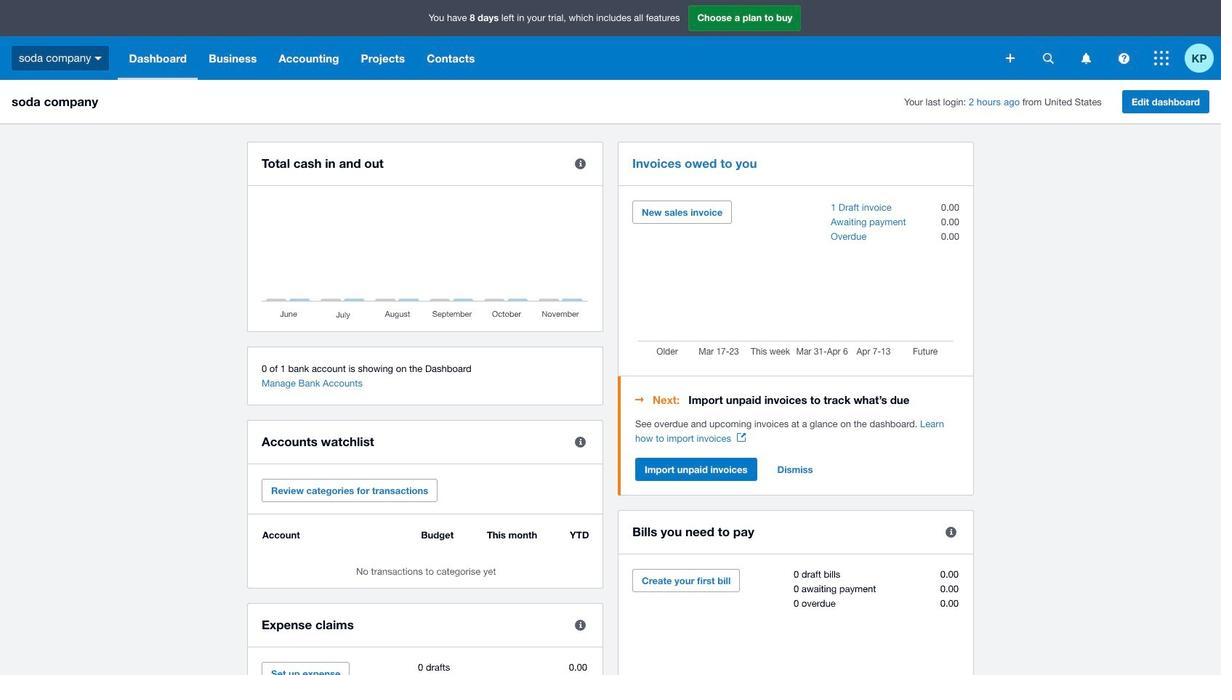 Task type: vqa. For each thing, say whether or not it's contained in the screenshot.
the topmost for
no



Task type: locate. For each thing, give the bounding box(es) containing it.
1 horizontal spatial svg image
[[1043, 53, 1054, 64]]

svg image
[[1043, 53, 1054, 64], [1081, 53, 1091, 64], [95, 57, 102, 60]]

2 horizontal spatial svg image
[[1081, 53, 1091, 64]]

opens in a new tab image
[[737, 433, 746, 442]]

empty state of the expenses widget with a 'set up expense claims' button and a data-less table. image
[[262, 662, 589, 675]]

empty state of the accounts watchlist widget, featuring a 'review categories for transactions' button and a data-less table with headings 'account,' 'budget,' 'this month,' and 'ytd.' image
[[262, 529, 589, 577]]

heading
[[635, 391, 960, 409]]

empty state widget for the total cash in and out feature, displaying a column graph summarising bank transaction data as total money in versus total money out across all connected bank accounts, enabling a visual comparison of the two amounts. image
[[262, 201, 589, 321]]

0 horizontal spatial svg image
[[95, 57, 102, 60]]

svg image
[[1155, 51, 1169, 65], [1119, 53, 1129, 64], [1006, 54, 1015, 63]]

0 horizontal spatial svg image
[[1006, 54, 1015, 63]]

banner
[[0, 0, 1221, 80]]

2 horizontal spatial svg image
[[1155, 51, 1169, 65]]

empty state of the bills widget with a 'create your first bill' button and an unpopulated column graph. image
[[633, 569, 960, 675]]

panel body document
[[635, 417, 960, 446], [635, 417, 960, 446]]



Task type: describe. For each thing, give the bounding box(es) containing it.
1 horizontal spatial svg image
[[1119, 53, 1129, 64]]



